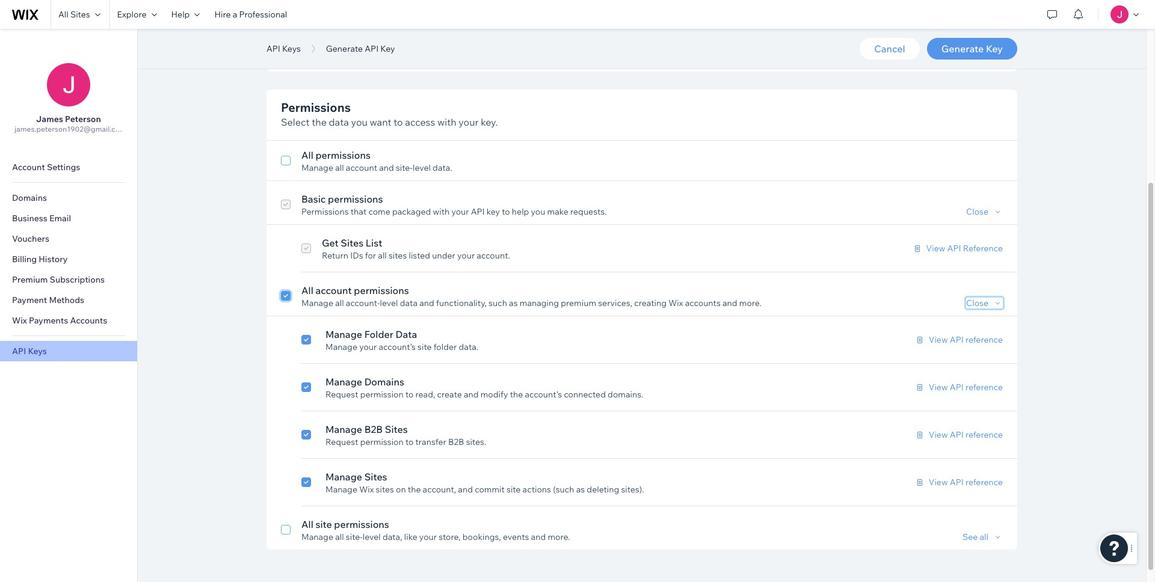 Task type: describe. For each thing, give the bounding box(es) containing it.
key inside button
[[986, 43, 1003, 55]]

your inside the see all checkbox
[[419, 532, 437, 543]]

account,
[[423, 484, 456, 495]]

payments
[[29, 315, 68, 326]]

view api reference for manage domains
[[929, 382, 1003, 393]]

sites for get
[[341, 237, 364, 249]]

all for all site permissions
[[301, 519, 313, 531]]

site inside manage sites manage wix sites on the account, and commit site actions (such as deleting sites).
[[507, 484, 521, 495]]

name
[[281, 21, 304, 32]]

generate key
[[942, 43, 1003, 55]]

manage for manage
[[326, 471, 362, 483]]

0 horizontal spatial b2b
[[364, 424, 383, 436]]

permissions select the data you want to access with your key.
[[281, 100, 498, 128]]

the inside manage sites manage wix sites on the account, and commit site actions (such as deleting sites).
[[408, 484, 421, 495]]

manage all site-level data, like your store, bookings, events and more.
[[301, 532, 570, 543]]

make
[[547, 206, 569, 217]]

basic
[[301, 193, 326, 205]]

business
[[12, 213, 47, 224]]

sites inside get sites list return ids for all sites listed under your account.
[[389, 250, 407, 261]]

all site permissions
[[301, 519, 389, 531]]

data. for manage folder data
[[459, 342, 479, 353]]

the inside permissions select the data you want to access with your key.
[[312, 116, 327, 128]]

1 vertical spatial data
[[400, 298, 418, 309]]

reference for manage folder data
[[966, 335, 1003, 345]]

all for manage all site-level data, like your store, bookings, events and more.
[[335, 532, 344, 543]]

creating
[[634, 298, 667, 309]]

view for manage sites
[[929, 477, 948, 488]]

more. inside the see all checkbox
[[548, 532, 570, 543]]

permissions for permissions select the data you want to access with your key.
[[281, 100, 351, 115]]

hire a professional link
[[207, 0, 294, 29]]

domains inside manage domains request permission to read, create and modify the account's connected domains.
[[364, 376, 404, 388]]

requests.
[[571, 206, 607, 217]]

1 vertical spatial with
[[433, 206, 450, 217]]

explore
[[117, 9, 147, 20]]

select
[[281, 116, 310, 128]]

0 vertical spatial as
[[509, 298, 518, 309]]

methods
[[49, 295, 84, 306]]

store,
[[439, 532, 461, 543]]

like
[[404, 532, 417, 543]]

reference for manage sites
[[966, 477, 1003, 488]]

vouchers link
[[0, 229, 137, 249]]

business email link
[[0, 208, 137, 229]]

get sites list return ids for all sites listed under your account.
[[322, 237, 510, 261]]

vouchers
[[12, 233, 49, 244]]

wix payments accounts link
[[0, 311, 137, 331]]

api keys for api keys link in the left bottom of the page
[[12, 346, 47, 357]]

your inside manage folder data manage your account's site folder data.
[[359, 342, 377, 353]]

permissions that come packaged with your api key to help you make requests.
[[301, 206, 607, 217]]

generate api key button
[[320, 40, 401, 58]]

0 vertical spatial more.
[[739, 298, 762, 309]]

folder
[[364, 329, 394, 341]]

1 vertical spatial you
[[531, 206, 545, 217]]

see
[[963, 532, 978, 543]]

key inside "button"
[[381, 43, 395, 54]]

domains.
[[608, 389, 644, 400]]

business email
[[12, 213, 71, 224]]

on
[[396, 484, 406, 495]]

billing history
[[12, 254, 68, 265]]

domains link
[[0, 188, 137, 208]]

and inside the see all checkbox
[[531, 532, 546, 543]]

manage domains request permission to read, create and modify the account's connected domains.
[[326, 376, 644, 400]]

modify
[[481, 389, 508, 400]]

history
[[39, 254, 68, 265]]

manage b2b sites request permission to transfer b2b sites.
[[326, 424, 486, 448]]

accounts
[[685, 298, 721, 309]]

to inside manage domains request permission to read, create and modify the account's connected domains.
[[406, 389, 414, 400]]

sites inside manage b2b sites request permission to transfer b2b sites.
[[385, 424, 408, 436]]

functionality,
[[436, 298, 487, 309]]

the inside manage domains request permission to read, create and modify the account's connected domains.
[[510, 389, 523, 400]]

all inside all permissions manage all account and site-level data.
[[335, 162, 344, 173]]

folder
[[434, 342, 457, 353]]

actions
[[523, 484, 551, 495]]

get
[[322, 237, 339, 249]]

permissions up that at the top left of page
[[328, 193, 383, 205]]

all inside get sites list return ids for all sites listed under your account.
[[378, 250, 387, 261]]

data. for all permissions
[[433, 162, 452, 173]]

sites).
[[621, 484, 644, 495]]

level for all site permissions
[[363, 532, 381, 543]]

hire a professional
[[214, 9, 287, 20]]

accounts
[[70, 315, 107, 326]]

list
[[366, 237, 382, 249]]

*
[[308, 19, 312, 33]]

professional
[[239, 9, 287, 20]]

view api reference for manage sites
[[929, 477, 1003, 488]]

account's
[[379, 342, 416, 353]]

your inside get sites list return ids for all sites listed under your account.
[[457, 250, 475, 261]]

2 horizontal spatial wix
[[669, 298, 683, 309]]

manage sites manage wix sites on the account, and commit site actions (such as deleting sites).
[[326, 471, 644, 495]]

domains inside sidebar element
[[12, 193, 47, 203]]

permissions up the account-
[[354, 285, 409, 297]]

all account permissions
[[301, 285, 409, 297]]

site inside manage folder data manage your account's site folder data.
[[418, 342, 432, 353]]

and inside manage sites manage wix sites on the account, and commit site actions (such as deleting sites).
[[458, 484, 473, 495]]

wix inside manage sites manage wix sites on the account, and commit site actions (such as deleting sites).
[[359, 484, 374, 495]]

to inside manage b2b sites request permission to transfer b2b sites.
[[406, 437, 414, 448]]

create
[[437, 389, 462, 400]]

all for manage all account-level data and functionality, such as managing premium services, creating wix accounts and more.
[[335, 298, 344, 309]]

and inside all permissions manage all account and site-level data.
[[379, 162, 394, 173]]

api inside "button"
[[365, 43, 379, 54]]

cancel
[[874, 43, 906, 55]]

view for manage folder data
[[929, 335, 948, 345]]

all for all permissions manage all account and site-level data.
[[301, 149, 313, 161]]

api keys link
[[0, 341, 137, 362]]

permissions for permissions that come packaged with your api key to help you make requests.
[[301, 206, 349, 217]]

such
[[489, 298, 507, 309]]

account's
[[525, 389, 562, 400]]

premium subscriptions
[[12, 274, 105, 285]]

request inside manage b2b sites request permission to transfer b2b sites.
[[326, 437, 358, 448]]

view api reference for manage b2b sites
[[929, 430, 1003, 440]]

api inside button
[[267, 43, 280, 54]]

account settings
[[12, 162, 80, 173]]

all for all sites
[[58, 9, 68, 20]]

50
[[747, 21, 758, 32]]

james.peterson1902@gmail.com
[[14, 125, 126, 134]]

account settings link
[[0, 157, 137, 178]]

billing history link
[[0, 249, 137, 270]]

payment methods link
[[0, 290, 137, 311]]

keys for "api keys" button
[[282, 43, 301, 54]]

data
[[396, 329, 417, 341]]

account
[[12, 162, 45, 173]]

view api reference link for manage sites
[[914, 477, 1003, 488]]

key.
[[481, 116, 498, 128]]



Task type: vqa. For each thing, say whether or not it's contained in the screenshot.


Task type: locate. For each thing, give the bounding box(es) containing it.
2 vertical spatial wix
[[359, 484, 374, 495]]

site- inside the see all checkbox
[[346, 532, 363, 543]]

level for all account permissions
[[380, 298, 398, 309]]

2 close button from the top
[[967, 298, 1003, 309]]

wix
[[669, 298, 683, 309], [12, 315, 27, 326], [359, 484, 374, 495]]

generate for generate api key
[[326, 43, 363, 54]]

level inside all permissions manage all account and site-level data.
[[413, 162, 431, 173]]

keys down name
[[282, 43, 301, 54]]

sites
[[70, 9, 90, 20], [341, 237, 364, 249], [385, 424, 408, 436], [364, 471, 387, 483]]

0 vertical spatial data
[[329, 116, 349, 128]]

3 reference from the top
[[966, 430, 1003, 440]]

generate api key
[[326, 43, 395, 54]]

generate inside button
[[942, 43, 984, 55]]

reference for manage b2b sites
[[966, 430, 1003, 440]]

wix down payment
[[12, 315, 27, 326]]

0 horizontal spatial as
[[509, 298, 518, 309]]

1 vertical spatial keys
[[28, 346, 47, 357]]

1 horizontal spatial the
[[408, 484, 421, 495]]

view
[[926, 243, 946, 254], [929, 335, 948, 345], [929, 382, 948, 393], [929, 430, 948, 440], [929, 477, 948, 488]]

level up folder
[[380, 298, 398, 309]]

name *
[[281, 19, 312, 33]]

api keys button
[[261, 40, 307, 58]]

0 vertical spatial data.
[[433, 162, 452, 173]]

1 horizontal spatial data.
[[459, 342, 479, 353]]

account-
[[346, 298, 380, 309]]

4 view api reference link from the top
[[914, 477, 1003, 488]]

site-
[[396, 162, 413, 173], [346, 532, 363, 543]]

the
[[312, 116, 327, 128], [510, 389, 523, 400], [408, 484, 421, 495]]

view for manage domains
[[929, 382, 948, 393]]

all sites
[[58, 9, 90, 20]]

0 vertical spatial b2b
[[364, 424, 383, 436]]

0 horizontal spatial site-
[[346, 532, 363, 543]]

none checkbox the see all
[[281, 518, 1003, 543]]

bookings,
[[463, 532, 501, 543]]

manage all account-level data and functionality, such as managing premium services, creating wix accounts and more.
[[301, 298, 762, 309]]

peterson
[[65, 114, 101, 125]]

permission inside manage b2b sites request permission to transfer b2b sites.
[[360, 437, 404, 448]]

sites inside manage sites manage wix sites on the account, and commit site actions (such as deleting sites).
[[364, 471, 387, 483]]

0 horizontal spatial more.
[[548, 532, 570, 543]]

generate inside "button"
[[326, 43, 363, 54]]

return
[[322, 250, 348, 261]]

api keys down payments
[[12, 346, 47, 357]]

key
[[487, 206, 500, 217]]

api keys inside sidebar element
[[12, 346, 47, 357]]

more. right events
[[548, 532, 570, 543]]

under
[[432, 250, 455, 261]]

keys inside button
[[282, 43, 301, 54]]

close for all account permissions
[[967, 298, 989, 309]]

2 vertical spatial level
[[363, 532, 381, 543]]

permissions down basic at the left top of the page
[[301, 206, 349, 217]]

sites inside get sites list return ids for all sites listed under your account.
[[341, 237, 364, 249]]

sites
[[389, 250, 407, 261], [376, 484, 394, 495]]

1 vertical spatial close
[[967, 298, 989, 309]]

1 view api reference link from the top
[[914, 335, 1003, 345]]

to right 'want' at the top left of page
[[394, 116, 403, 128]]

your left key.
[[459, 116, 479, 128]]

more. right accounts
[[739, 298, 762, 309]]

0 vertical spatial wix
[[669, 298, 683, 309]]

wix left on
[[359, 484, 374, 495]]

0 horizontal spatial keys
[[28, 346, 47, 357]]

2 horizontal spatial site
[[507, 484, 521, 495]]

1 vertical spatial site
[[507, 484, 521, 495]]

0 vertical spatial level
[[413, 162, 431, 173]]

4 view api reference from the top
[[929, 477, 1003, 488]]

1 horizontal spatial site-
[[396, 162, 413, 173]]

keys down payments
[[28, 346, 47, 357]]

your down folder
[[359, 342, 377, 353]]

data up data
[[400, 298, 418, 309]]

you left 'want' at the top left of page
[[351, 116, 368, 128]]

0 horizontal spatial you
[[351, 116, 368, 128]]

permissions up select
[[281, 100, 351, 115]]

0 horizontal spatial key
[[381, 43, 395, 54]]

1 horizontal spatial as
[[576, 484, 585, 495]]

2 vertical spatial the
[[408, 484, 421, 495]]

api inside sidebar element
[[12, 346, 26, 357]]

data inside permissions select the data you want to access with your key.
[[329, 116, 349, 128]]

your right like
[[419, 532, 437, 543]]

close down the reference
[[967, 298, 989, 309]]

0 vertical spatial the
[[312, 116, 327, 128]]

account up basic permissions
[[346, 162, 377, 173]]

as inside manage sites manage wix sites on the account, and commit site actions (such as deleting sites).
[[576, 484, 585, 495]]

sites for manage
[[364, 471, 387, 483]]

4 reference from the top
[[966, 477, 1003, 488]]

want
[[370, 116, 392, 128]]

sites inside manage sites manage wix sites on the account, and commit site actions (such as deleting sites).
[[376, 484, 394, 495]]

as right (such
[[576, 484, 585, 495]]

1 horizontal spatial b2b
[[448, 437, 464, 448]]

data. right folder
[[459, 342, 479, 353]]

and up come
[[379, 162, 394, 173]]

and right events
[[531, 532, 546, 543]]

0 vertical spatial keys
[[282, 43, 301, 54]]

data
[[329, 116, 349, 128], [400, 298, 418, 309]]

close button for basic permissions
[[967, 206, 1003, 217]]

close up the reference
[[967, 206, 989, 217]]

reference
[[963, 243, 1003, 254]]

sites left listed
[[389, 250, 407, 261]]

view api reference link for manage b2b sites
[[914, 430, 1003, 440]]

transfer
[[416, 437, 446, 448]]

james
[[36, 114, 63, 125]]

subscriptions
[[50, 274, 105, 285]]

all right for
[[378, 250, 387, 261]]

data. inside manage folder data manage your account's site folder data.
[[459, 342, 479, 353]]

all for all account permissions
[[301, 285, 313, 297]]

as right such
[[509, 298, 518, 309]]

1 vertical spatial permissions
[[301, 206, 349, 217]]

1 vertical spatial site-
[[346, 532, 363, 543]]

0 horizontal spatial data
[[329, 116, 349, 128]]

james peterson james.peterson1902@gmail.com
[[14, 114, 126, 134]]

wix payments accounts
[[12, 315, 107, 326]]

your
[[459, 116, 479, 128], [452, 206, 469, 217], [457, 250, 475, 261], [359, 342, 377, 353], [419, 532, 437, 543]]

view api reference link for manage folder data
[[914, 335, 1003, 345]]

to inside permissions select the data you want to access with your key.
[[394, 116, 403, 128]]

0 vertical spatial request
[[326, 389, 358, 400]]

to left read,
[[406, 389, 414, 400]]

email
[[49, 213, 71, 224]]

with inside permissions select the data you want to access with your key.
[[437, 116, 457, 128]]

and right accounts
[[723, 298, 738, 309]]

1 vertical spatial api keys
[[12, 346, 47, 357]]

2 close from the top
[[967, 298, 989, 309]]

events
[[503, 532, 529, 543]]

permissions
[[281, 100, 351, 115], [301, 206, 349, 217]]

come
[[369, 206, 390, 217]]

level up packaged
[[413, 162, 431, 173]]

hire
[[214, 9, 231, 20]]

payment
[[12, 295, 47, 306]]

sites left on
[[376, 484, 394, 495]]

for
[[365, 250, 376, 261]]

that
[[351, 206, 367, 217]]

1 vertical spatial as
[[576, 484, 585, 495]]

data,
[[383, 532, 402, 543]]

help
[[512, 206, 529, 217]]

level
[[413, 162, 431, 173], [380, 298, 398, 309], [363, 532, 381, 543]]

reference for manage domains
[[966, 382, 1003, 393]]

your left key
[[452, 206, 469, 217]]

domains up business
[[12, 193, 47, 203]]

1 vertical spatial wix
[[12, 315, 27, 326]]

ids
[[350, 250, 363, 261]]

1 vertical spatial permission
[[360, 437, 404, 448]]

settings
[[47, 162, 80, 173]]

domains down account's
[[364, 376, 404, 388]]

and left commit
[[458, 484, 473, 495]]

manage folder data manage your account's site folder data.
[[326, 329, 479, 353]]

permissions
[[316, 149, 371, 161], [328, 193, 383, 205], [354, 285, 409, 297], [334, 519, 389, 531]]

commit
[[475, 484, 505, 495]]

payment methods
[[12, 295, 84, 306]]

1 horizontal spatial you
[[531, 206, 545, 217]]

view api reference link for manage domains
[[914, 382, 1003, 393]]

to right key
[[502, 206, 510, 217]]

1 horizontal spatial domains
[[364, 376, 404, 388]]

manage for sites
[[326, 424, 362, 436]]

sidebar element
[[0, 29, 138, 583]]

billing
[[12, 254, 37, 265]]

1 vertical spatial close button
[[967, 298, 1003, 309]]

view for manage b2b sites
[[929, 430, 948, 440]]

manage inside all permissions manage all account and site-level data.
[[301, 162, 333, 173]]

1 view api reference from the top
[[929, 335, 1003, 345]]

manage inside manage domains request permission to read, create and modify the account's connected domains.
[[326, 376, 362, 388]]

data. up permissions that come packaged with your api key to help you make requests.
[[433, 162, 452, 173]]

1 vertical spatial more.
[[548, 532, 570, 543]]

1 horizontal spatial keys
[[282, 43, 301, 54]]

0 horizontal spatial wix
[[12, 315, 27, 326]]

domains
[[12, 193, 47, 203], [364, 376, 404, 388]]

permissions up basic permissions
[[316, 149, 371, 161]]

site- inside all permissions manage all account and site-level data.
[[396, 162, 413, 173]]

1 reference from the top
[[966, 335, 1003, 345]]

0 vertical spatial site-
[[396, 162, 413, 173]]

3 view api reference link from the top
[[914, 430, 1003, 440]]

1 vertical spatial b2b
[[448, 437, 464, 448]]

0 horizontal spatial site
[[316, 519, 332, 531]]

(such
[[553, 484, 574, 495]]

1 vertical spatial sites
[[376, 484, 394, 495]]

permissions inside the see all checkbox
[[334, 519, 389, 531]]

sites for all
[[70, 9, 90, 20]]

none checkbox containing all site permissions
[[281, 518, 1003, 543]]

0 horizontal spatial the
[[312, 116, 327, 128]]

help button
[[164, 0, 207, 29]]

keys for api keys link in the left bottom of the page
[[28, 346, 47, 357]]

permission inside manage domains request permission to read, create and modify the account's connected domains.
[[360, 389, 404, 400]]

you right help
[[531, 206, 545, 217]]

1 close from the top
[[967, 206, 989, 217]]

0 vertical spatial account
[[346, 162, 377, 173]]

api keys
[[267, 43, 301, 54], [12, 346, 47, 357]]

permission left "transfer"
[[360, 437, 404, 448]]

0 horizontal spatial domains
[[12, 193, 47, 203]]

0 vertical spatial close
[[967, 206, 989, 217]]

to left "transfer"
[[406, 437, 414, 448]]

1 vertical spatial level
[[380, 298, 398, 309]]

request inside manage domains request permission to read, create and modify the account's connected domains.
[[326, 389, 358, 400]]

all down the "all site permissions" at the left of page
[[335, 532, 344, 543]]

1 horizontal spatial key
[[986, 43, 1003, 55]]

see all button
[[963, 532, 1003, 543]]

1 horizontal spatial api keys
[[267, 43, 301, 54]]

all inside checkbox
[[301, 519, 313, 531]]

site inside the see all checkbox
[[316, 519, 332, 531]]

keys
[[282, 43, 301, 54], [28, 346, 47, 357]]

2 view api reference link from the top
[[914, 382, 1003, 393]]

2 request from the top
[[326, 437, 358, 448]]

generate
[[942, 43, 984, 55], [326, 43, 363, 54]]

0 vertical spatial permissions
[[281, 100, 351, 115]]

1 vertical spatial the
[[510, 389, 523, 400]]

premium
[[12, 274, 48, 285]]

with right packaged
[[433, 206, 450, 217]]

2 reference from the top
[[966, 382, 1003, 393]]

data. inside all permissions manage all account and site-level data.
[[433, 162, 452, 173]]

api keys for "api keys" button
[[267, 43, 301, 54]]

0 vertical spatial with
[[437, 116, 457, 128]]

1 vertical spatial data.
[[459, 342, 479, 353]]

None checkbox
[[281, 148, 1003, 173], [281, 192, 291, 217], [301, 327, 1003, 353], [301, 375, 1003, 400], [301, 470, 1003, 495], [281, 148, 1003, 173], [281, 192, 291, 217], [301, 327, 1003, 353], [301, 375, 1003, 400], [301, 470, 1003, 495]]

account
[[346, 162, 377, 173], [316, 285, 352, 297]]

generate key button
[[927, 38, 1018, 60]]

0 vertical spatial close button
[[967, 206, 1003, 217]]

and inside manage domains request permission to read, create and modify the account's connected domains.
[[464, 389, 479, 400]]

wix inside sidebar element
[[12, 315, 27, 326]]

manage inside the see all checkbox
[[301, 532, 333, 543]]

as
[[509, 298, 518, 309], [576, 484, 585, 495]]

0 vertical spatial api keys
[[267, 43, 301, 54]]

view api reference for manage folder data
[[929, 335, 1003, 345]]

all down 'all account permissions'
[[335, 298, 344, 309]]

with right "access"
[[437, 116, 457, 128]]

0 vertical spatial domains
[[12, 193, 47, 203]]

0 horizontal spatial data.
[[433, 162, 452, 173]]

with
[[437, 116, 457, 128], [433, 206, 450, 217]]

site- up packaged
[[396, 162, 413, 173]]

more.
[[739, 298, 762, 309], [548, 532, 570, 543]]

account inside all permissions manage all account and site-level data.
[[346, 162, 377, 173]]

0 vertical spatial site
[[418, 342, 432, 353]]

manage for data
[[326, 329, 362, 341]]

the right modify
[[510, 389, 523, 400]]

and right the 'create'
[[464, 389, 479, 400]]

all inside all permissions manage all account and site-level data.
[[301, 149, 313, 161]]

1 vertical spatial domains
[[364, 376, 404, 388]]

managing
[[520, 298, 559, 309]]

0 horizontal spatial generate
[[326, 43, 363, 54]]

api keys down name
[[267, 43, 301, 54]]

close button up the reference
[[967, 206, 1003, 217]]

0 vertical spatial sites
[[389, 250, 407, 261]]

deleting
[[587, 484, 619, 495]]

and left functionality,
[[420, 298, 434, 309]]

2 view api reference from the top
[[929, 382, 1003, 393]]

packaged
[[392, 206, 431, 217]]

permissions up data,
[[334, 519, 389, 531]]

1 horizontal spatial generate
[[942, 43, 984, 55]]

generate for generate key
[[942, 43, 984, 55]]

keys inside sidebar element
[[28, 346, 47, 357]]

data.
[[433, 162, 452, 173], [459, 342, 479, 353]]

close for basic permissions
[[967, 206, 989, 217]]

None checkbox
[[301, 236, 311, 261], [281, 283, 1003, 309], [301, 422, 1003, 448], [281, 518, 1003, 543], [301, 236, 311, 261], [281, 283, 1003, 309], [301, 422, 1003, 448]]

2 vertical spatial site
[[316, 519, 332, 531]]

manage
[[301, 162, 333, 173], [301, 298, 333, 309], [326, 329, 362, 341], [326, 342, 357, 353], [326, 376, 362, 388], [326, 424, 362, 436], [326, 471, 362, 483], [326, 484, 357, 495], [301, 532, 333, 543]]

read,
[[416, 389, 435, 400]]

all for see all
[[980, 532, 989, 543]]

1 close button from the top
[[967, 206, 1003, 217]]

account up the account-
[[316, 285, 352, 297]]

site- down the "all site permissions" at the left of page
[[346, 532, 363, 543]]

close button for all account permissions
[[967, 298, 1003, 309]]

your right the under
[[457, 250, 475, 261]]

0 vertical spatial permission
[[360, 389, 404, 400]]

view api reference
[[926, 243, 1003, 254]]

data left 'want' at the top left of page
[[329, 116, 349, 128]]

close button down the reference
[[967, 298, 1003, 309]]

1 horizontal spatial wix
[[359, 484, 374, 495]]

2 horizontal spatial the
[[510, 389, 523, 400]]

connected
[[564, 389, 606, 400]]

0 vertical spatial you
[[351, 116, 368, 128]]

manage for site-
[[301, 532, 333, 543]]

you inside permissions select the data you want to access with your key.
[[351, 116, 368, 128]]

help
[[171, 9, 190, 20]]

0 horizontal spatial api keys
[[12, 346, 47, 357]]

view api reference link
[[912, 243, 1003, 254]]

the right on
[[408, 484, 421, 495]]

the right select
[[312, 116, 327, 128]]

all right see
[[980, 532, 989, 543]]

permissions inside permissions select the data you want to access with your key.
[[281, 100, 351, 115]]

wix right creating
[[669, 298, 683, 309]]

1 permission from the top
[[360, 389, 404, 400]]

3 view api reference from the top
[[929, 430, 1003, 440]]

1 horizontal spatial site
[[418, 342, 432, 353]]

see all
[[963, 532, 989, 543]]

1 horizontal spatial more.
[[739, 298, 762, 309]]

your inside permissions select the data you want to access with your key.
[[459, 116, 479, 128]]

1 vertical spatial request
[[326, 437, 358, 448]]

1 horizontal spatial data
[[400, 298, 418, 309]]

api keys inside button
[[267, 43, 301, 54]]

level inside the see all checkbox
[[363, 532, 381, 543]]

permission left read,
[[360, 389, 404, 400]]

manage inside manage b2b sites request permission to transfer b2b sites.
[[326, 424, 362, 436]]

a
[[233, 9, 237, 20]]

view api reference link
[[914, 335, 1003, 345], [914, 382, 1003, 393], [914, 430, 1003, 440], [914, 477, 1003, 488]]

view for get sites list
[[926, 243, 946, 254]]

manage for request
[[326, 376, 362, 388]]

permissions inside all permissions manage all account and site-level data.
[[316, 149, 371, 161]]

level left data,
[[363, 532, 381, 543]]

1 vertical spatial account
[[316, 285, 352, 297]]

manage for account-
[[301, 298, 333, 309]]

premium subscriptions link
[[0, 270, 137, 290]]

all up basic permissions
[[335, 162, 344, 173]]

2 permission from the top
[[360, 437, 404, 448]]

E.g., Manage Stores field
[[285, 36, 753, 57]]

1 request from the top
[[326, 389, 358, 400]]



